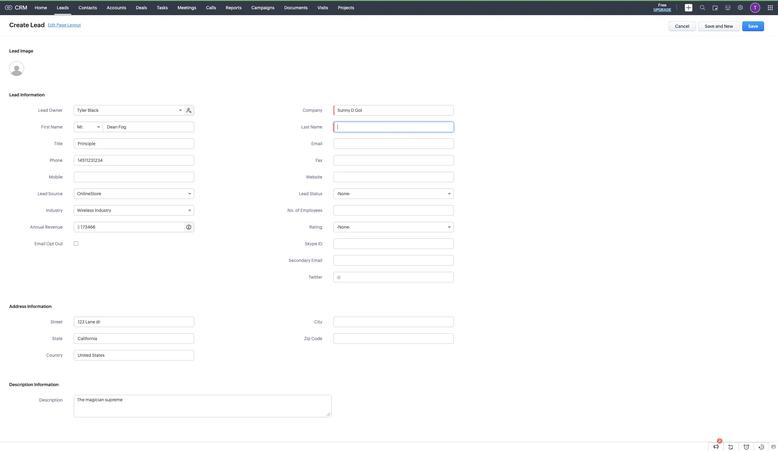 Task type: describe. For each thing, give the bounding box(es) containing it.
city
[[314, 319, 323, 324]]

no.
[[288, 208, 295, 213]]

address information
[[9, 304, 52, 309]]

status
[[310, 191, 323, 196]]

tasks link
[[152, 0, 173, 15]]

-none- field for rating
[[334, 222, 454, 232]]

information for description information
[[34, 382, 59, 387]]

zip code
[[304, 336, 323, 341]]

campaigns link
[[247, 0, 280, 15]]

code
[[312, 336, 323, 341]]

last
[[302, 125, 310, 129]]

mr.
[[77, 125, 84, 129]]

wireless industry
[[77, 208, 111, 213]]

name for last name
[[311, 125, 323, 129]]

tyler
[[77, 108, 87, 113]]

industry inside "field"
[[95, 208, 111, 213]]

and
[[716, 24, 724, 29]]

profile image
[[751, 3, 761, 13]]

cancel
[[676, 24, 690, 29]]

none- for rating
[[338, 225, 351, 230]]

deals
[[136, 5, 147, 10]]

save button
[[743, 21, 765, 31]]

information for address information
[[27, 304, 52, 309]]

lead status
[[299, 191, 323, 196]]

street
[[51, 319, 63, 324]]

$
[[77, 225, 80, 230]]

lead for lead source
[[38, 191, 47, 196]]

documents
[[284, 5, 308, 10]]

crm link
[[5, 4, 27, 11]]

visits link
[[313, 0, 333, 15]]

2 vertical spatial email
[[312, 258, 323, 263]]

of
[[296, 208, 300, 213]]

- for rating
[[337, 225, 338, 230]]

save for save
[[749, 24, 758, 29]]

cancel button
[[669, 21, 696, 31]]

onlinestore
[[77, 191, 101, 196]]

lead owner
[[38, 108, 63, 113]]

new
[[724, 24, 734, 29]]

profile element
[[747, 0, 764, 15]]

create menu element
[[682, 0, 697, 15]]

website
[[306, 175, 323, 179]]

edit
[[48, 22, 56, 27]]

projects link
[[333, 0, 359, 15]]

employees
[[301, 208, 323, 213]]

phone
[[50, 158, 63, 163]]

2
[[719, 439, 721, 443]]

edit page layout link
[[48, 22, 81, 27]]

contacts
[[79, 5, 97, 10]]

create lead edit page layout
[[9, 21, 81, 28]]

secondary
[[289, 258, 311, 263]]

lead for lead owner
[[38, 108, 48, 113]]

crm
[[15, 4, 27, 11]]

calls link
[[201, 0, 221, 15]]

deals link
[[131, 0, 152, 15]]

create
[[9, 21, 29, 28]]

upgrade
[[654, 8, 672, 12]]

home link
[[30, 0, 52, 15]]

free upgrade
[[654, 3, 672, 12]]

revenue
[[45, 225, 63, 230]]

accounts
[[107, 5, 126, 10]]

lead information
[[9, 92, 45, 97]]

calendar image
[[713, 5, 718, 10]]

image image
[[9, 61, 24, 76]]

state
[[52, 336, 63, 341]]

leads
[[57, 5, 69, 10]]

first
[[41, 125, 50, 129]]

no. of employees
[[288, 208, 323, 213]]

@
[[337, 275, 341, 280]]

skype
[[305, 241, 317, 246]]

lead image
[[9, 49, 33, 53]]

information for lead information
[[20, 92, 45, 97]]

description for description
[[39, 398, 63, 403]]



Task type: vqa. For each thing, say whether or not it's contained in the screenshot.
Alignment IMAGE
no



Task type: locate. For each thing, give the bounding box(es) containing it.
free
[[659, 3, 667, 7]]

save inside button
[[705, 24, 715, 29]]

0 vertical spatial none-
[[338, 191, 351, 196]]

none- right status
[[338, 191, 351, 196]]

annual revenue
[[30, 225, 63, 230]]

description
[[9, 382, 33, 387], [39, 398, 63, 403]]

tasks
[[157, 5, 168, 10]]

-none-
[[337, 191, 351, 196], [337, 225, 351, 230]]

meetings
[[178, 5, 196, 10]]

1 vertical spatial -none-
[[337, 225, 351, 230]]

0 vertical spatial -none-
[[337, 191, 351, 196]]

save
[[705, 24, 715, 29], [749, 24, 758, 29]]

campaigns
[[252, 5, 275, 10]]

skype id
[[305, 241, 323, 246]]

-none- field for lead status
[[334, 188, 454, 199]]

lead left owner
[[38, 108, 48, 113]]

1 -none- field from the top
[[334, 188, 454, 199]]

-none- right status
[[337, 191, 351, 196]]

email left opt
[[35, 241, 46, 246]]

tyler black
[[77, 108, 99, 113]]

layout
[[67, 22, 81, 27]]

out
[[55, 241, 63, 246]]

email for email opt out
[[35, 241, 46, 246]]

email
[[312, 141, 323, 146], [35, 241, 46, 246], [312, 258, 323, 263]]

fax
[[316, 158, 323, 163]]

name right first
[[51, 125, 63, 129]]

- right status
[[337, 191, 338, 196]]

image
[[20, 49, 33, 53]]

name right last at the left of page
[[311, 125, 323, 129]]

address
[[9, 304, 26, 309]]

industry up revenue
[[46, 208, 63, 213]]

-none- for rating
[[337, 225, 351, 230]]

calls
[[206, 5, 216, 10]]

save down profile image
[[749, 24, 758, 29]]

industry
[[46, 208, 63, 213], [95, 208, 111, 213]]

country
[[46, 353, 63, 358]]

documents link
[[280, 0, 313, 15]]

1 industry from the left
[[46, 208, 63, 213]]

- for lead status
[[337, 191, 338, 196]]

1 vertical spatial -
[[337, 225, 338, 230]]

-None- field
[[334, 188, 454, 199], [334, 222, 454, 232]]

information
[[20, 92, 45, 97], [27, 304, 52, 309], [34, 382, 59, 387]]

projects
[[338, 5, 354, 10]]

- right rating
[[337, 225, 338, 230]]

none-
[[338, 191, 351, 196], [338, 225, 351, 230]]

email for email
[[312, 141, 323, 146]]

1 name from the left
[[51, 125, 63, 129]]

2 - from the top
[[337, 225, 338, 230]]

page
[[56, 22, 67, 27]]

information up lead owner
[[20, 92, 45, 97]]

save left and
[[705, 24, 715, 29]]

None text field
[[334, 105, 454, 115], [334, 122, 454, 132], [334, 138, 454, 149], [74, 155, 194, 166], [74, 172, 194, 182], [334, 172, 454, 182], [334, 205, 454, 216], [334, 238, 454, 249], [334, 255, 454, 266], [342, 272, 454, 282], [74, 317, 194, 327], [334, 317, 454, 327], [334, 105, 454, 115], [334, 122, 454, 132], [334, 138, 454, 149], [74, 155, 194, 166], [74, 172, 194, 182], [334, 172, 454, 182], [334, 205, 454, 216], [334, 238, 454, 249], [334, 255, 454, 266], [342, 272, 454, 282], [74, 317, 194, 327], [334, 317, 454, 327]]

email opt out
[[35, 241, 63, 246]]

none- for lead status
[[338, 191, 351, 196]]

last name
[[302, 125, 323, 129]]

secondary email
[[289, 258, 323, 263]]

0 vertical spatial description
[[9, 382, 33, 387]]

none- right rating
[[338, 225, 351, 230]]

1 horizontal spatial save
[[749, 24, 758, 29]]

information right the address at left bottom
[[27, 304, 52, 309]]

2 vertical spatial information
[[34, 382, 59, 387]]

1 vertical spatial description
[[39, 398, 63, 403]]

information down country
[[34, 382, 59, 387]]

lead left image
[[9, 49, 19, 53]]

search image
[[700, 5, 706, 10]]

1 horizontal spatial description
[[39, 398, 63, 403]]

0 vertical spatial email
[[312, 141, 323, 146]]

None field
[[334, 105, 454, 115], [74, 350, 194, 360], [334, 105, 454, 115], [74, 350, 194, 360]]

lead for lead information
[[9, 92, 19, 97]]

2 name from the left
[[311, 125, 323, 129]]

accounts link
[[102, 0, 131, 15]]

2 -none- from the top
[[337, 225, 351, 230]]

1 vertical spatial email
[[35, 241, 46, 246]]

None text field
[[103, 122, 194, 132], [74, 138, 194, 149], [334, 155, 454, 166], [81, 222, 194, 232], [74, 333, 194, 344], [334, 333, 454, 344], [74, 350, 194, 360], [74, 395, 331, 417], [103, 122, 194, 132], [74, 138, 194, 149], [334, 155, 454, 166], [81, 222, 194, 232], [74, 333, 194, 344], [334, 333, 454, 344], [74, 350, 194, 360], [74, 395, 331, 417]]

description for description information
[[9, 382, 33, 387]]

1 vertical spatial information
[[27, 304, 52, 309]]

visits
[[318, 5, 328, 10]]

lead left status
[[299, 191, 309, 196]]

wireless
[[77, 208, 94, 213]]

2 -none- field from the top
[[334, 222, 454, 232]]

email up twitter
[[312, 258, 323, 263]]

0 horizontal spatial industry
[[46, 208, 63, 213]]

lead left edit
[[30, 21, 45, 28]]

1 none- from the top
[[338, 191, 351, 196]]

1 vertical spatial -none- field
[[334, 222, 454, 232]]

0 horizontal spatial save
[[705, 24, 715, 29]]

1 - from the top
[[337, 191, 338, 196]]

0 vertical spatial information
[[20, 92, 45, 97]]

1 horizontal spatial name
[[311, 125, 323, 129]]

Wireless Industry field
[[74, 205, 194, 216]]

reports link
[[221, 0, 247, 15]]

source
[[48, 191, 63, 196]]

twitter
[[309, 275, 323, 280]]

home
[[35, 5, 47, 10]]

-
[[337, 191, 338, 196], [337, 225, 338, 230]]

1 horizontal spatial industry
[[95, 208, 111, 213]]

annual
[[30, 225, 44, 230]]

lead down image
[[9, 92, 19, 97]]

save and new button
[[699, 21, 740, 31]]

zip
[[304, 336, 311, 341]]

2 save from the left
[[749, 24, 758, 29]]

1 save from the left
[[705, 24, 715, 29]]

email up fax
[[312, 141, 323, 146]]

1 vertical spatial none-
[[338, 225, 351, 230]]

save and new
[[705, 24, 734, 29]]

rating
[[309, 225, 323, 230]]

owner
[[49, 108, 63, 113]]

0 vertical spatial -
[[337, 191, 338, 196]]

save inside button
[[749, 24, 758, 29]]

0 horizontal spatial description
[[9, 382, 33, 387]]

first name
[[41, 125, 63, 129]]

search element
[[697, 0, 709, 15]]

mobile
[[49, 175, 63, 179]]

lead left source
[[38, 191, 47, 196]]

-none- right rating
[[337, 225, 351, 230]]

contacts link
[[74, 0, 102, 15]]

black
[[88, 108, 99, 113]]

industry right wireless
[[95, 208, 111, 213]]

meetings link
[[173, 0, 201, 15]]

reports
[[226, 5, 242, 10]]

name for first name
[[51, 125, 63, 129]]

0 vertical spatial -none- field
[[334, 188, 454, 199]]

0 horizontal spatial name
[[51, 125, 63, 129]]

2 industry from the left
[[95, 208, 111, 213]]

save for save and new
[[705, 24, 715, 29]]

leads link
[[52, 0, 74, 15]]

id
[[318, 241, 323, 246]]

create menu image
[[685, 4, 693, 11]]

-none- for lead status
[[337, 191, 351, 196]]

name
[[51, 125, 63, 129], [311, 125, 323, 129]]

lead for lead image
[[9, 49, 19, 53]]

Tyler Black field
[[74, 105, 185, 115]]

lead source
[[38, 191, 63, 196]]

Mr. field
[[74, 122, 103, 132]]

lead for lead status
[[299, 191, 309, 196]]

company
[[303, 108, 323, 113]]

OnlineStore field
[[74, 188, 194, 199]]

opt
[[46, 241, 54, 246]]

2 none- from the top
[[338, 225, 351, 230]]

1 -none- from the top
[[337, 191, 351, 196]]

title
[[54, 141, 63, 146]]

description information
[[9, 382, 59, 387]]



